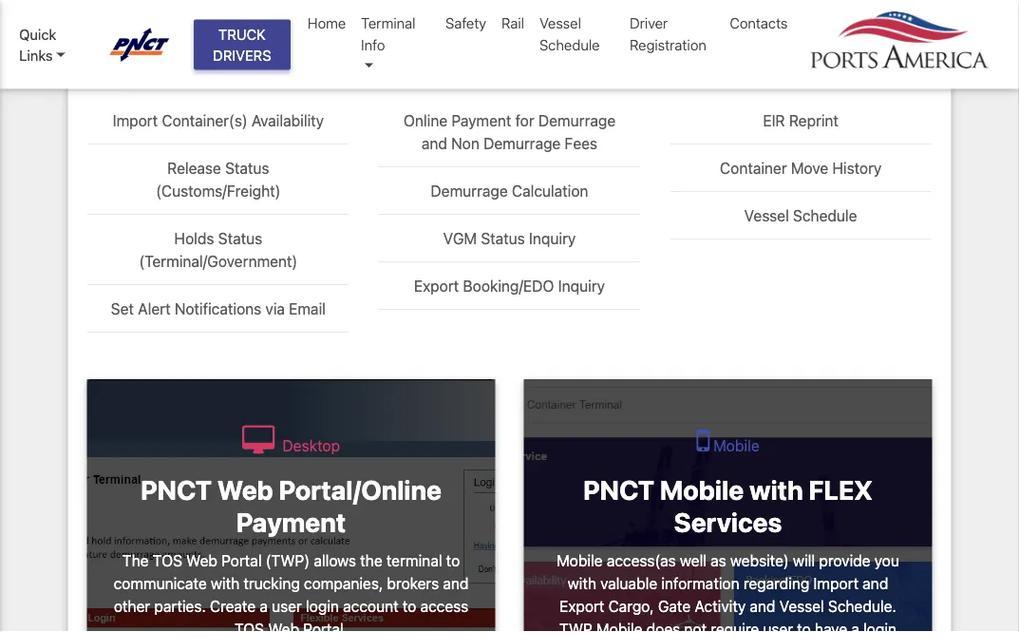 Task type: describe. For each thing, give the bounding box(es) containing it.
payment inside 'pnct web portal/online payment'
[[237, 506, 346, 538]]

online
[[449, 0, 490, 12]]

registration
[[630, 36, 707, 53]]

for inside 'recommended for truckers, freight forwarders, agents and brokers.'
[[650, 17, 671, 35]]

safety
[[446, 15, 487, 31]]

1 vertical spatial vessel
[[745, 207, 790, 225]]

driver registration link
[[623, 5, 723, 63]]

to inside mobile access(as well as website) will provide you with valuable information regarding import and export cargo, gate activity and vessel schedule. twp mobile does not require user to have a lo
[[798, 620, 812, 632]]

not
[[685, 620, 707, 632]]

0 horizontal spatial import
[[113, 112, 158, 130]]

inquiries
[[381, 62, 439, 80]]

holds
[[174, 230, 214, 248]]

agents
[[308, 39, 360, 57]]

queries
[[494, 0, 545, 12]]

terminal
[[387, 551, 443, 569]]

online payment for demurrage and non demurrage fees
[[404, 112, 616, 153]]

does
[[647, 620, 681, 632]]

access(as
[[607, 551, 677, 569]]

wide
[[351, 0, 383, 12]]

our
[[656, 0, 678, 12]]

container
[[721, 159, 788, 177]]

forwarders,
[[218, 39, 304, 57]]

set
[[111, 300, 134, 318]]

services
[[675, 506, 783, 538]]

1 vertical spatial demurrage
[[484, 134, 561, 153]]

export inside mobile access(as well as website) will provide you with valuable information regarding import and export cargo, gate activity and vessel schedule. twp mobile does not require user to have a lo
[[560, 597, 605, 615]]

and inside the tos web portal (twp) allows the terminal to communicate with trucking companies, brokers and other parties. create a user login account to access
[[443, 574, 469, 592]]

information
[[662, 574, 740, 592]]

history
[[833, 159, 882, 177]]

info
[[361, 36, 385, 53]]

require
[[711, 620, 760, 632]]

booking/edo
[[463, 277, 555, 295]]

brokers
[[387, 574, 439, 592]]

payment inside online payment for demurrage and non demurrage fees
[[452, 112, 512, 130]]

truck
[[219, 25, 266, 42]]

0 vertical spatial demurrage
[[539, 112, 616, 130]]

with inside the tos web portal (twp) allows the terminal to communicate with trucking companies, brokers and other parties. create a user login account to access
[[211, 574, 240, 592]]

portal/online
[[279, 474, 442, 506]]

0 horizontal spatial vessel schedule
[[540, 15, 600, 53]]

home
[[308, 15, 346, 31]]

driver registration
[[630, 15, 707, 53]]

service
[[493, 39, 543, 57]]

parties.
[[154, 597, 206, 615]]

web inside 'pnct web portal/online payment'
[[218, 474, 273, 506]]

eir
[[764, 112, 786, 130]]

contacts link
[[723, 5, 796, 41]]

schedule.
[[829, 597, 897, 615]]

reports
[[578, 0, 628, 12]]

truck drivers link
[[194, 19, 291, 70]]

container move history
[[721, 159, 882, 177]]

1 vertical spatial via
[[266, 300, 285, 318]]

links
[[19, 47, 53, 63]]

this service allows you to perform quick and easy inquiries on and set alert notifications
[[381, 39, 802, 80]]

release status (customs/freight)
[[156, 159, 281, 200]]

import inside mobile access(as well as website) will provide you with valuable information regarding import and export cargo, gate activity and vessel schedule. twp mobile does not require user to have a lo
[[814, 574, 859, 592]]

and up schedule.
[[863, 574, 889, 592]]

quick links link
[[19, 23, 92, 66]]

home link
[[300, 5, 354, 41]]

recommended for truckers, freight forwarders, agents and brokers.
[[218, 17, 795, 57]]

tos
[[153, 551, 182, 569]]

create
[[210, 597, 256, 615]]

of
[[431, 0, 445, 12]]

regarding
[[744, 574, 810, 592]]

with inside mobile access(as well as website) will provide you with valuable information regarding import and export cargo, gate activity and vessel schedule. twp mobile does not require user to have a lo
[[568, 574, 597, 592]]

pnct mobile with flex services
[[584, 474, 874, 538]]

portal inside the tos web portal (twp) allows the terminal to communicate with trucking companies, brokers and other parties. create a user login account to access
[[222, 551, 262, 569]]

portal inside you can access a wide range of online queries and reports via our easy to use java based community access portal application.
[[408, 17, 448, 35]]

fees
[[565, 134, 598, 153]]

companies,
[[304, 574, 383, 592]]

easy inside you can access a wide range of online queries and reports via our easy to use java based community access portal application.
[[682, 0, 714, 12]]

truckers,
[[674, 17, 741, 35]]

you can access a wide range of online queries and reports via our easy to use java based community access portal application.
[[225, 0, 792, 35]]

status for vgm
[[481, 230, 525, 248]]

2 vertical spatial demurrage
[[431, 182, 508, 200]]

access inside you can access a wide range of online queries and reports via our easy to use java based community access portal application.
[[287, 0, 335, 12]]

and inside 'recommended for truckers, freight forwarders, agents and brokers.'
[[364, 39, 391, 57]]

inquiry for export booking/edo inquiry
[[559, 277, 606, 295]]

pnct for pnct mobile with flex services
[[584, 474, 655, 506]]

non
[[452, 134, 480, 153]]

access inside the tos web portal (twp) allows the terminal to communicate with trucking companies, brokers and other parties. create a user login account to access
[[421, 597, 469, 615]]

to inside you can access a wide range of online queries and reports via our easy to use java based community access portal application.
[[718, 0, 732, 12]]

website)
[[731, 551, 790, 569]]

trucking
[[244, 574, 300, 592]]

allows inside the tos web portal (twp) allows the terminal to communicate with trucking companies, brokers and other parties. create a user login account to access
[[314, 551, 357, 569]]

0 vertical spatial export
[[414, 277, 459, 295]]

recommended
[[536, 17, 646, 35]]

quick links
[[19, 25, 56, 63]]

well
[[681, 551, 707, 569]]

pnct for pnct web portal/online payment
[[141, 474, 212, 506]]

login
[[306, 597, 339, 615]]

eir reprint
[[764, 112, 839, 130]]

driver
[[630, 15, 669, 31]]

alert
[[138, 300, 171, 318]]

cargo,
[[609, 597, 655, 615]]

the
[[122, 551, 149, 569]]

and down regarding
[[750, 597, 776, 615]]

and inside you can access a wide range of online queries and reports via our easy to use java based community access portal application.
[[549, 0, 575, 12]]

java
[[765, 0, 792, 12]]

freight
[[745, 17, 795, 35]]

terminal
[[361, 15, 416, 31]]



Task type: vqa. For each thing, say whether or not it's contained in the screenshot.
"Quick" in the 'Quick Links' link
no



Task type: locate. For each thing, give the bounding box(es) containing it.
0 vertical spatial schedule
[[540, 36, 600, 53]]

1 horizontal spatial export
[[560, 597, 605, 615]]

1 vertical spatial import
[[814, 574, 859, 592]]

to left use
[[718, 0, 732, 12]]

community
[[271, 17, 350, 35]]

set alert notifications via email
[[111, 300, 326, 318]]

demurrage up the "fees"
[[539, 112, 616, 130]]

mobile up pnct mobile with flex services
[[714, 436, 760, 454]]

web inside the tos web portal (twp) allows the terminal to communicate with trucking companies, brokers and other parties. create a user login account to access
[[186, 551, 218, 569]]

1 vertical spatial payment
[[237, 506, 346, 538]]

allows inside the this service allows you to perform quick and easy inquiries on and set alert notifications
[[547, 39, 589, 57]]

status up the (terminal/government)
[[218, 230, 263, 248]]

safety link
[[438, 5, 494, 41]]

web
[[218, 474, 273, 506], [186, 551, 218, 569]]

0 vertical spatial a
[[339, 0, 347, 12]]

you
[[593, 39, 618, 57], [875, 551, 900, 569]]

to inside the this service allows you to perform quick and easy inquiries on and set alert notifications
[[622, 39, 636, 57]]

1 vertical spatial a
[[260, 597, 268, 615]]

mobile down cargo,
[[597, 620, 643, 632]]

1 horizontal spatial import
[[814, 574, 859, 592]]

access up community
[[287, 0, 335, 12]]

schedule
[[540, 36, 600, 53], [794, 207, 858, 225]]

easy down freight
[[770, 39, 802, 57]]

a inside you can access a wide range of online queries and reports via our easy to use java based community access portal application.
[[339, 0, 347, 12]]

1 vertical spatial you
[[875, 551, 900, 569]]

terminal info
[[361, 15, 416, 53]]

to right terminal
[[446, 551, 460, 569]]

quick
[[699, 39, 736, 57]]

2 horizontal spatial a
[[852, 620, 860, 632]]

via up driver
[[632, 0, 652, 12]]

web up (twp)
[[218, 474, 273, 506]]

1 horizontal spatial allows
[[547, 39, 589, 57]]

have
[[816, 620, 848, 632]]

vessel schedule down reports
[[540, 15, 600, 53]]

a inside the tos web portal (twp) allows the terminal to communicate with trucking companies, brokers and other parties. create a user login account to access
[[260, 597, 268, 615]]

0 horizontal spatial user
[[272, 597, 302, 615]]

pnct inside 'pnct web portal/online payment'
[[141, 474, 212, 506]]

import left container(s)
[[113, 112, 158, 130]]

and down access
[[364, 39, 391, 57]]

availability
[[252, 112, 324, 130]]

0 vertical spatial you
[[593, 39, 618, 57]]

1 vertical spatial web
[[186, 551, 218, 569]]

1 horizontal spatial a
[[339, 0, 347, 12]]

vgm
[[444, 230, 477, 248]]

mobile up services
[[661, 474, 744, 506]]

pnct web portal/online payment
[[141, 474, 442, 538]]

valuable
[[601, 574, 658, 592]]

0 horizontal spatial pnct
[[141, 474, 212, 506]]

demurrage down non
[[431, 182, 508, 200]]

export
[[414, 277, 459, 295], [560, 597, 605, 615]]

0 horizontal spatial allows
[[314, 551, 357, 569]]

application.
[[452, 17, 532, 35]]

a up home
[[339, 0, 347, 12]]

1 vertical spatial portal
[[222, 551, 262, 569]]

you inside mobile access(as well as website) will provide you with valuable information regarding import and export cargo, gate activity and vessel schedule. twp mobile does not require user to have a lo
[[875, 551, 900, 569]]

access
[[287, 0, 335, 12], [421, 597, 469, 615]]

inquiry
[[529, 230, 576, 248], [559, 277, 606, 295]]

0 vertical spatial easy
[[682, 0, 714, 12]]

1 horizontal spatial you
[[875, 551, 900, 569]]

2 vertical spatial a
[[852, 620, 860, 632]]

vessel down regarding
[[780, 597, 825, 615]]

you right provide
[[875, 551, 900, 569]]

1 horizontal spatial easy
[[770, 39, 802, 57]]

a down trucking
[[260, 597, 268, 615]]

status for holds
[[218, 230, 263, 248]]

0 horizontal spatial via
[[266, 300, 285, 318]]

vgm status inquiry
[[444, 230, 576, 248]]

0 vertical spatial vessel
[[540, 15, 582, 31]]

vessel
[[540, 15, 582, 31], [745, 207, 790, 225], [780, 597, 825, 615]]

0 vertical spatial allows
[[547, 39, 589, 57]]

and down contacts
[[740, 39, 766, 57]]

email
[[289, 300, 326, 318]]

1 horizontal spatial user
[[764, 620, 794, 632]]

demurrage
[[539, 112, 616, 130], [484, 134, 561, 153], [431, 182, 508, 200]]

can
[[258, 0, 283, 12]]

0 vertical spatial vessel schedule
[[540, 15, 600, 53]]

inquiry for vgm status inquiry
[[529, 230, 576, 248]]

easy
[[682, 0, 714, 12], [770, 39, 802, 57]]

provide
[[820, 551, 871, 569]]

with up services
[[750, 474, 804, 506]]

1 vertical spatial export
[[560, 597, 605, 615]]

0 vertical spatial access
[[287, 0, 335, 12]]

quick
[[19, 25, 56, 42]]

1 pnct from the left
[[141, 474, 212, 506]]

range
[[387, 0, 427, 12]]

web right tos
[[186, 551, 218, 569]]

vessel down container
[[745, 207, 790, 225]]

1 vertical spatial user
[[764, 620, 794, 632]]

vessel schedule
[[540, 15, 600, 53], [745, 207, 858, 225]]

status inside release status (customs/freight)
[[225, 159, 269, 177]]

user inside mobile access(as well as website) will provide you with valuable information regarding import and export cargo, gate activity and vessel schedule. twp mobile does not require user to have a lo
[[764, 620, 794, 632]]

1 vertical spatial allows
[[314, 551, 357, 569]]

a inside mobile access(as well as website) will provide you with valuable information regarding import and export cargo, gate activity and vessel schedule. twp mobile does not require user to have a lo
[[852, 620, 860, 632]]

and right brokers
[[443, 574, 469, 592]]

user inside the tos web portal (twp) allows the terminal to communicate with trucking companies, brokers and other parties. create a user login account to access
[[272, 597, 302, 615]]

1 horizontal spatial schedule
[[794, 207, 858, 225]]

communicate
[[114, 574, 207, 592]]

and down this
[[464, 62, 490, 80]]

for down alert
[[516, 112, 535, 130]]

contacts
[[730, 15, 788, 31]]

twp
[[560, 620, 593, 632]]

with up twp
[[568, 574, 597, 592]]

perform
[[640, 39, 695, 57]]

status inside holds status (terminal/government)
[[218, 230, 263, 248]]

0 horizontal spatial payment
[[237, 506, 346, 538]]

1 horizontal spatial pnct
[[584, 474, 655, 506]]

import down provide
[[814, 574, 859, 592]]

1 vertical spatial easy
[[770, 39, 802, 57]]

vessel down queries
[[540, 15, 582, 31]]

2 pnct from the left
[[584, 474, 655, 506]]

a down schedule.
[[852, 620, 860, 632]]

0 vertical spatial portal
[[408, 17, 448, 35]]

based
[[225, 17, 267, 35]]

mobile access(as well as website) will provide you with valuable information regarding import and export cargo, gate activity and vessel schedule. twp mobile does not require user to have a lo
[[557, 551, 900, 632]]

vessel inside mobile access(as well as website) will provide you with valuable information regarding import and export cargo, gate activity and vessel schedule. twp mobile does not require user to have a lo
[[780, 597, 825, 615]]

flex
[[810, 474, 874, 506]]

inquiry right booking/edo
[[559, 277, 606, 295]]

the
[[360, 551, 383, 569]]

payment up non
[[452, 112, 512, 130]]

0 vertical spatial for
[[650, 17, 671, 35]]

0 horizontal spatial with
[[211, 574, 240, 592]]

via
[[632, 0, 652, 12], [266, 300, 285, 318]]

with inside pnct mobile with flex services
[[750, 474, 804, 506]]

activity
[[695, 597, 746, 615]]

desktop
[[279, 436, 340, 454]]

1 horizontal spatial with
[[568, 574, 597, 592]]

export booking/edo inquiry
[[414, 277, 606, 295]]

account
[[343, 597, 399, 615]]

drivers
[[213, 47, 271, 63]]

vessel schedule down container move history
[[745, 207, 858, 225]]

1 horizontal spatial payment
[[452, 112, 512, 130]]

allows up companies,
[[314, 551, 357, 569]]

as
[[711, 551, 727, 569]]

calculation
[[512, 182, 589, 200]]

demurrage up demurrage calculation
[[484, 134, 561, 153]]

you
[[228, 0, 254, 12]]

(terminal/government)
[[139, 252, 298, 270]]

(customs/freight)
[[156, 182, 281, 200]]

notifications
[[554, 62, 639, 80]]

to down brokers
[[403, 597, 417, 615]]

payment
[[452, 112, 512, 130], [237, 506, 346, 538]]

payment up (twp)
[[237, 506, 346, 538]]

pnct inside pnct mobile with flex services
[[584, 474, 655, 506]]

to down driver
[[622, 39, 636, 57]]

via inside you can access a wide range of online queries and reports via our easy to use java based community access portal application.
[[632, 0, 652, 12]]

via left email
[[266, 300, 285, 318]]

with up create
[[211, 574, 240, 592]]

0 vertical spatial payment
[[452, 112, 512, 130]]

with
[[750, 474, 804, 506], [211, 574, 240, 592], [568, 574, 597, 592]]

allows down the recommended on the right
[[547, 39, 589, 57]]

status right vgm
[[481, 230, 525, 248]]

0 horizontal spatial portal
[[222, 551, 262, 569]]

this
[[460, 39, 489, 57]]

status for release
[[225, 159, 269, 177]]

0 horizontal spatial you
[[593, 39, 618, 57]]

truck drivers
[[213, 25, 271, 63]]

0 horizontal spatial access
[[287, 0, 335, 12]]

terminal info link
[[354, 5, 438, 84]]

portal down of
[[408, 17, 448, 35]]

pnct up tos
[[141, 474, 212, 506]]

to left have on the bottom right of the page
[[798, 620, 812, 632]]

and down online
[[422, 134, 448, 153]]

1 vertical spatial access
[[421, 597, 469, 615]]

0 horizontal spatial easy
[[682, 0, 714, 12]]

mobile inside pnct mobile with flex services
[[661, 474, 744, 506]]

the tos web portal (twp) allows the terminal to communicate with trucking companies, brokers and other parties. create a user login account to access
[[114, 551, 469, 615]]

inquiry down calculation
[[529, 230, 576, 248]]

schedule down the recommended on the right
[[540, 36, 600, 53]]

0 horizontal spatial export
[[414, 277, 459, 295]]

allows
[[547, 39, 589, 57], [314, 551, 357, 569]]

pnct up access(as
[[584, 474, 655, 506]]

and up the recommended on the right
[[549, 0, 575, 12]]

0 vertical spatial web
[[218, 474, 273, 506]]

user down regarding
[[764, 620, 794, 632]]

brokers.
[[395, 39, 456, 57]]

import container(s) availability
[[113, 112, 324, 130]]

notifications
[[175, 300, 262, 318]]

container(s)
[[162, 112, 248, 130]]

0 horizontal spatial a
[[260, 597, 268, 615]]

2 horizontal spatial with
[[750, 474, 804, 506]]

0 vertical spatial via
[[632, 0, 652, 12]]

portal up trucking
[[222, 551, 262, 569]]

online
[[404, 112, 448, 130]]

you up notifications
[[593, 39, 618, 57]]

user down trucking
[[272, 597, 302, 615]]

export down vgm
[[414, 277, 459, 295]]

0 vertical spatial import
[[113, 112, 158, 130]]

release
[[167, 159, 221, 177]]

mobile up valuable
[[557, 551, 603, 569]]

status up (customs/freight)
[[225, 159, 269, 177]]

easy inside the this service allows you to perform quick and easy inquiries on and set alert notifications
[[770, 39, 802, 57]]

1 vertical spatial for
[[516, 112, 535, 130]]

for up the registration
[[650, 17, 671, 35]]

for inside online payment for demurrage and non demurrage fees
[[516, 112, 535, 130]]

access down brokers
[[421, 597, 469, 615]]

import
[[113, 112, 158, 130], [814, 574, 859, 592]]

1 vertical spatial schedule
[[794, 207, 858, 225]]

1 horizontal spatial vessel schedule
[[745, 207, 858, 225]]

0 horizontal spatial for
[[516, 112, 535, 130]]

1 vertical spatial inquiry
[[559, 277, 606, 295]]

set
[[494, 62, 515, 80]]

1 horizontal spatial via
[[632, 0, 652, 12]]

easy up truckers,
[[682, 0, 714, 12]]

you inside the this service allows you to perform quick and easy inquiries on and set alert notifications
[[593, 39, 618, 57]]

1 horizontal spatial access
[[421, 597, 469, 615]]

access
[[354, 17, 404, 35]]

mobile
[[714, 436, 760, 454], [661, 474, 744, 506], [557, 551, 603, 569], [597, 620, 643, 632]]

reprint
[[790, 112, 839, 130]]

1 horizontal spatial portal
[[408, 17, 448, 35]]

1 vertical spatial vessel schedule
[[745, 207, 858, 225]]

1 horizontal spatial for
[[650, 17, 671, 35]]

on
[[443, 62, 460, 80]]

0 vertical spatial user
[[272, 597, 302, 615]]

will
[[794, 551, 816, 569]]

export up twp
[[560, 597, 605, 615]]

alert
[[519, 62, 550, 80]]

vessel schedule link
[[532, 5, 623, 63]]

2 vertical spatial vessel
[[780, 597, 825, 615]]

and inside online payment for demurrage and non demurrage fees
[[422, 134, 448, 153]]

0 horizontal spatial schedule
[[540, 36, 600, 53]]

move
[[792, 159, 829, 177]]

rail link
[[494, 5, 532, 41]]

rail
[[502, 15, 525, 31]]

schedule down move
[[794, 207, 858, 225]]

demurrage calculation
[[431, 182, 589, 200]]

0 vertical spatial inquiry
[[529, 230, 576, 248]]



